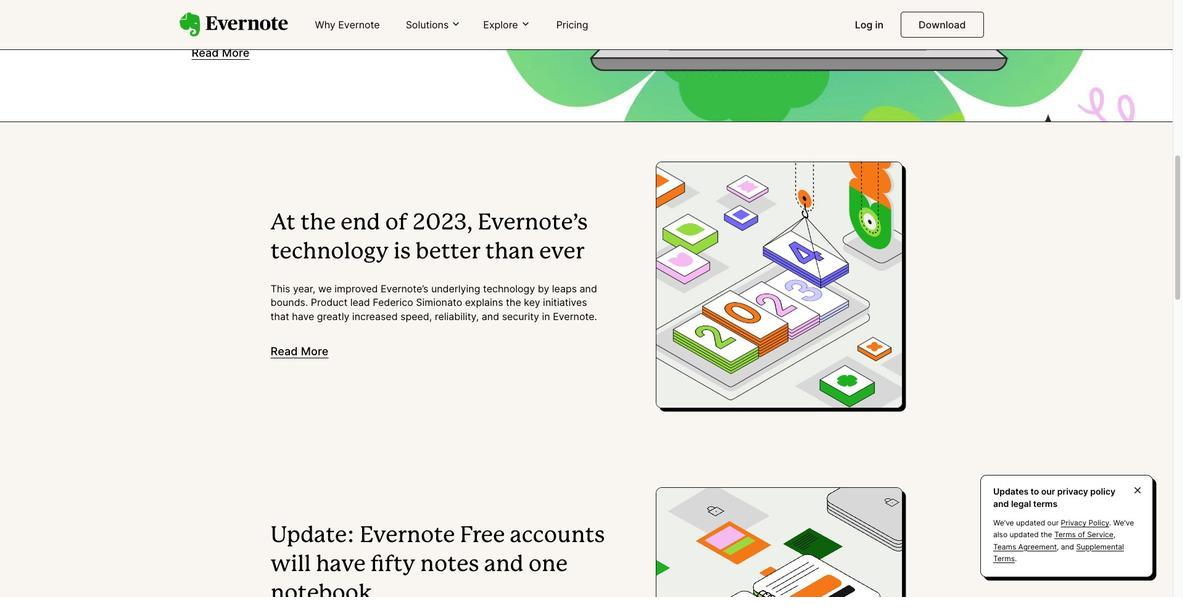 Task type: vqa. For each thing, say whether or not it's contained in the screenshot.
Focus
no



Task type: describe. For each thing, give the bounding box(es) containing it.
evernote for why
[[338, 19, 380, 31]]

reliability,
[[435, 310, 479, 323]]

end
[[341, 213, 381, 234]]

notes
[[420, 555, 479, 576]]

evernote.
[[553, 310, 598, 323]]

initiatives
[[543, 297, 587, 309]]

pricing
[[557, 19, 589, 31]]

accounts
[[510, 526, 605, 547]]

1 vertical spatial ,
[[1057, 542, 1060, 552]]

ever
[[540, 242, 585, 263]]

by
[[538, 283, 550, 295]]

0 vertical spatial updated
[[1017, 519, 1046, 528]]

technology for by
[[483, 283, 535, 295]]

terms inside 'terms of service , teams agreement , and'
[[1055, 531, 1076, 540]]

and inside updates to our privacy policy and legal terms
[[994, 499, 1010, 509]]

will
[[271, 555, 311, 576]]

terms inside supplemental terms
[[994, 554, 1015, 563]]

and inside update: evernote free accounts will have fifty notes and one notebook
[[484, 555, 524, 576]]

teams
[[994, 542, 1017, 552]]

also
[[994, 531, 1008, 540]]

and inside 'terms of service , teams agreement , and'
[[1062, 542, 1075, 552]]

read more link for evernote 2023 recap blog post (square) image
[[271, 345, 329, 358]]

blog — new evernote ui 2024 image
[[0, 0, 1173, 122]]

evernote 2023 recap blog post (square) image
[[656, 162, 902, 408]]

1 we've from the left
[[994, 519, 1015, 528]]

read for blog — new evernote ui 2024 image
[[192, 47, 219, 59]]

more for blog — new evernote ui 2024 image
[[222, 47, 250, 59]]

in inside this year, we improved evernote's underlying technology by leaps and bounds. product lead federico simionato explains the key initiatives that have greatly increased speed, reliability, and security in evernote.
[[542, 310, 550, 323]]

privacy
[[1058, 486, 1089, 497]]

service
[[1088, 531, 1114, 540]]

terms of service link
[[1055, 531, 1114, 540]]

lead
[[350, 297, 370, 309]]

policy
[[1091, 486, 1116, 497]]

greatly
[[317, 310, 350, 323]]

more for evernote 2023 recap blog post (square) image
[[301, 345, 329, 358]]

. we've also updated the
[[994, 519, 1135, 540]]

update:
[[271, 526, 355, 547]]

log in
[[855, 19, 884, 31]]

leaps
[[552, 283, 577, 295]]

have inside this year, we improved evernote's underlying technology by leaps and bounds. product lead federico simionato explains the key initiatives that have greatly increased speed, reliability, and security in evernote.
[[292, 310, 314, 323]]

read more for read more link associated with evernote 2023 recap blog post (square) image
[[271, 345, 329, 358]]

privacy policy link
[[1061, 519, 1110, 528]]

read more for read more link related to blog — new evernote ui 2024 image
[[192, 47, 250, 59]]

this
[[271, 283, 290, 295]]

bounds.
[[271, 297, 308, 309]]

our for privacy
[[1042, 486, 1056, 497]]

fifty
[[371, 555, 416, 576]]

that
[[271, 310, 289, 323]]

pricing link
[[549, 14, 596, 37]]

log
[[855, 19, 873, 31]]

why evernote link
[[308, 14, 387, 37]]

why evernote
[[315, 19, 380, 31]]

technology for is
[[271, 242, 389, 263]]

download link
[[901, 12, 984, 38]]

than
[[485, 242, 535, 263]]

we've inside . we've also updated the
[[1114, 519, 1135, 528]]

privacy
[[1061, 519, 1087, 528]]

underlying
[[431, 283, 481, 295]]

the inside at the end of 2023, evernote's technology is better than ever
[[301, 213, 336, 234]]

2023,
[[413, 213, 473, 234]]

evernote logo image
[[179, 12, 288, 37]]

of inside at the end of 2023, evernote's technology is better than ever
[[385, 213, 408, 234]]

solutions button
[[402, 18, 465, 32]]

updated inside . we've also updated the
[[1010, 531, 1039, 540]]



Task type: locate. For each thing, give the bounding box(es) containing it.
in right log
[[876, 19, 884, 31]]

1 vertical spatial terms
[[994, 554, 1015, 563]]

terms
[[1034, 499, 1058, 509]]

technology inside this year, we improved evernote's underlying technology by leaps and bounds. product lead federico simionato explains the key initiatives that have greatly increased speed, reliability, and security in evernote.
[[483, 283, 535, 295]]

increased
[[352, 310, 398, 323]]

evernote up fifty at bottom left
[[360, 526, 455, 547]]

of
[[385, 213, 408, 234], [1079, 531, 1086, 540]]

1 horizontal spatial read more
[[271, 345, 329, 358]]

the right at
[[301, 213, 336, 234]]

notebook
[[271, 584, 372, 598]]

1 vertical spatial more
[[301, 345, 329, 358]]

speed,
[[401, 310, 432, 323]]

more down the evernote logo
[[222, 47, 250, 59]]

have up notebook
[[316, 555, 366, 576]]

this year, we improved evernote's underlying technology by leaps and bounds. product lead federico simionato explains the key initiatives that have greatly increased speed, reliability, and security in evernote.
[[271, 283, 598, 323]]

0 vertical spatial evernote's
[[478, 213, 588, 234]]

terms down privacy
[[1055, 531, 1076, 540]]

updated
[[1017, 519, 1046, 528], [1010, 531, 1039, 540]]

0 vertical spatial have
[[292, 310, 314, 323]]

. for . we've also updated the
[[1110, 519, 1112, 528]]

our inside updates to our privacy policy and legal terms
[[1042, 486, 1056, 497]]

0 vertical spatial read more
[[192, 47, 250, 59]]

0 horizontal spatial in
[[542, 310, 550, 323]]

our
[[1042, 486, 1056, 497], [1048, 519, 1059, 528]]

updated up teams agreement link on the bottom right of page
[[1010, 531, 1039, 540]]

0 vertical spatial evernote
[[338, 19, 380, 31]]

evernote right the why
[[338, 19, 380, 31]]

1 vertical spatial evernote
[[360, 526, 455, 547]]

our up 'terms of service , teams agreement , and'
[[1048, 519, 1059, 528]]

0 horizontal spatial technology
[[271, 242, 389, 263]]

read more down the evernote logo
[[192, 47, 250, 59]]

1 horizontal spatial evernote's
[[478, 213, 588, 234]]

evernote for update:
[[360, 526, 455, 547]]

the down we've updated our privacy policy
[[1041, 531, 1053, 540]]

1 vertical spatial .
[[1015, 554, 1017, 563]]

have inside update: evernote free accounts will have fifty notes and one notebook
[[316, 555, 366, 576]]

the inside . we've also updated the
[[1041, 531, 1053, 540]]

we've updated our privacy policy
[[994, 519, 1110, 528]]

key
[[524, 297, 541, 309]]

we've
[[994, 519, 1015, 528], [1114, 519, 1135, 528]]

explore button
[[480, 18, 534, 32]]

our for privacy
[[1048, 519, 1059, 528]]

0 horizontal spatial .
[[1015, 554, 1017, 563]]

read for evernote 2023 recap blog post (square) image
[[271, 345, 298, 358]]

1 horizontal spatial terms
[[1055, 531, 1076, 540]]

free
[[460, 526, 505, 547]]

evernote
[[338, 19, 380, 31], [360, 526, 455, 547]]

better
[[416, 242, 481, 263]]

1 vertical spatial read more
[[271, 345, 329, 358]]

security
[[502, 310, 540, 323]]

1 horizontal spatial read more link
[[271, 345, 329, 358]]

read
[[192, 47, 219, 59], [271, 345, 298, 358]]

0 vertical spatial ,
[[1114, 531, 1116, 540]]

legal
[[1012, 499, 1032, 509]]

and right leaps
[[580, 283, 597, 295]]

and down explains
[[482, 310, 499, 323]]

and down free at left
[[484, 555, 524, 576]]

technology up key
[[483, 283, 535, 295]]

read more link
[[192, 47, 250, 59], [271, 345, 329, 358]]

0 vertical spatial of
[[385, 213, 408, 234]]

updated down legal
[[1017, 519, 1046, 528]]

0 horizontal spatial evernote's
[[381, 283, 429, 295]]

0 vertical spatial read
[[192, 47, 219, 59]]

1 horizontal spatial ,
[[1114, 531, 1116, 540]]

the
[[301, 213, 336, 234], [506, 297, 522, 309], [1041, 531, 1053, 540]]

.
[[1110, 519, 1112, 528], [1015, 554, 1017, 563]]

agreement
[[1019, 542, 1057, 552]]

technology inside at the end of 2023, evernote's technology is better than ever
[[271, 242, 389, 263]]

updates to our privacy policy and legal terms
[[994, 486, 1116, 509]]

1 vertical spatial technology
[[483, 283, 535, 295]]

terms down teams
[[994, 554, 1015, 563]]

,
[[1114, 531, 1116, 540], [1057, 542, 1060, 552]]

one
[[529, 555, 568, 576]]

0 vertical spatial .
[[1110, 519, 1112, 528]]

2 horizontal spatial the
[[1041, 531, 1053, 540]]

1 horizontal spatial in
[[876, 19, 884, 31]]

in
[[876, 19, 884, 31], [542, 310, 550, 323]]

evernote's up than
[[478, 213, 588, 234]]

0 horizontal spatial read more
[[192, 47, 250, 59]]

read down the evernote logo
[[192, 47, 219, 59]]

have down the bounds.
[[292, 310, 314, 323]]

explains
[[465, 297, 503, 309]]

1 vertical spatial our
[[1048, 519, 1059, 528]]

1 horizontal spatial the
[[506, 297, 522, 309]]

why
[[315, 19, 336, 31]]

more
[[222, 47, 250, 59], [301, 345, 329, 358]]

1 vertical spatial the
[[506, 297, 522, 309]]

year,
[[293, 283, 316, 295]]

0 vertical spatial technology
[[271, 242, 389, 263]]

1 vertical spatial of
[[1079, 531, 1086, 540]]

technology up we
[[271, 242, 389, 263]]

to
[[1031, 486, 1040, 497]]

1 horizontal spatial .
[[1110, 519, 1112, 528]]

evernote's up federico
[[381, 283, 429, 295]]

1 horizontal spatial of
[[1079, 531, 1086, 540]]

read down that
[[271, 345, 298, 358]]

1 vertical spatial evernote's
[[381, 283, 429, 295]]

download
[[919, 19, 966, 31]]

0 vertical spatial read more link
[[192, 47, 250, 59]]

terms of service , teams agreement , and
[[994, 531, 1116, 552]]

update: evernote free accounts will have fifty notes and one notebook
[[271, 526, 605, 598]]

teams agreement link
[[994, 542, 1057, 552]]

evernote inside update: evernote free accounts will have fifty notes and one notebook
[[360, 526, 455, 547]]

0 vertical spatial terms
[[1055, 531, 1076, 540]]

0 vertical spatial the
[[301, 213, 336, 234]]

, up supplemental
[[1114, 531, 1116, 540]]

0 horizontal spatial read more link
[[192, 47, 250, 59]]

log in link
[[848, 14, 891, 37]]

1 horizontal spatial have
[[316, 555, 366, 576]]

technology
[[271, 242, 389, 263], [483, 283, 535, 295]]

2 we've from the left
[[1114, 519, 1135, 528]]

explore
[[484, 18, 518, 31]]

we
[[318, 283, 332, 295]]

supplemental terms link
[[994, 542, 1125, 563]]

improved
[[335, 283, 378, 295]]

read more link down the evernote logo
[[192, 47, 250, 59]]

0 horizontal spatial of
[[385, 213, 408, 234]]

1 horizontal spatial read
[[271, 345, 298, 358]]

policy
[[1089, 519, 1110, 528]]

terms
[[1055, 531, 1076, 540], [994, 554, 1015, 563]]

supplemental terms
[[994, 542, 1125, 563]]

0 horizontal spatial terms
[[994, 554, 1015, 563]]

0 horizontal spatial the
[[301, 213, 336, 234]]

our up terms
[[1042, 486, 1056, 497]]

at
[[271, 213, 296, 234]]

we've up also
[[994, 519, 1015, 528]]

solutions
[[406, 18, 449, 31]]

simionato
[[416, 297, 462, 309]]

1 vertical spatial read
[[271, 345, 298, 358]]

1 horizontal spatial technology
[[483, 283, 535, 295]]

1 vertical spatial in
[[542, 310, 550, 323]]

we've right policy
[[1114, 519, 1135, 528]]

0 vertical spatial more
[[222, 47, 250, 59]]

0 horizontal spatial we've
[[994, 519, 1015, 528]]

of up is
[[385, 213, 408, 234]]

. down teams agreement link on the bottom right of page
[[1015, 554, 1017, 563]]

1 vertical spatial updated
[[1010, 531, 1039, 540]]

read more link down that
[[271, 345, 329, 358]]

1 horizontal spatial more
[[301, 345, 329, 358]]

and
[[580, 283, 597, 295], [482, 310, 499, 323], [994, 499, 1010, 509], [1062, 542, 1075, 552], [484, 555, 524, 576]]

0 vertical spatial in
[[876, 19, 884, 31]]

read more
[[192, 47, 250, 59], [271, 345, 329, 358]]

is
[[394, 242, 411, 263]]

evernote's
[[478, 213, 588, 234], [381, 283, 429, 295]]

in down 'initiatives'
[[542, 310, 550, 323]]

of inside 'terms of service , teams agreement , and'
[[1079, 531, 1086, 540]]

. up "service" at the right bottom of page
[[1110, 519, 1112, 528]]

0 vertical spatial our
[[1042, 486, 1056, 497]]

1 vertical spatial have
[[316, 555, 366, 576]]

read more link for blog — new evernote ui 2024 image
[[192, 47, 250, 59]]

at the end of 2023, evernote's technology is better than ever
[[271, 213, 588, 263]]

. for .
[[1015, 554, 1017, 563]]

0 horizontal spatial have
[[292, 310, 314, 323]]

0 horizontal spatial read
[[192, 47, 219, 59]]

supplemental
[[1077, 542, 1125, 552]]

have
[[292, 310, 314, 323], [316, 555, 366, 576]]

of down 'privacy policy' link
[[1079, 531, 1086, 540]]

update: evernote free accounts will have fifty notes and one notebook link
[[271, 522, 606, 598]]

updates
[[994, 486, 1029, 497]]

federico
[[373, 297, 413, 309]]

the up security
[[506, 297, 522, 309]]

1 vertical spatial read more link
[[271, 345, 329, 358]]

2 vertical spatial the
[[1041, 531, 1053, 540]]

at the end of 2023, evernote's technology is better than ever link
[[271, 209, 606, 267]]

. inside . we've also updated the
[[1110, 519, 1112, 528]]

0 horizontal spatial ,
[[1057, 542, 1060, 552]]

1 horizontal spatial we've
[[1114, 519, 1135, 528]]

more down the greatly
[[301, 345, 329, 358]]

the inside this year, we improved evernote's underlying technology by leaps and bounds. product lead federico simionato explains the key initiatives that have greatly increased speed, reliability, and security in evernote.
[[506, 297, 522, 309]]

and down . we've also updated the
[[1062, 542, 1075, 552]]

, down . we've also updated the
[[1057, 542, 1060, 552]]

evernote's inside this year, we improved evernote's underlying technology by leaps and bounds. product lead federico simionato explains the key initiatives that have greatly increased speed, reliability, and security in evernote.
[[381, 283, 429, 295]]

product
[[311, 297, 348, 309]]

read more down that
[[271, 345, 329, 358]]

and down updates at bottom right
[[994, 499, 1010, 509]]

evernote's inside at the end of 2023, evernote's technology is better than ever
[[478, 213, 588, 234]]

0 horizontal spatial more
[[222, 47, 250, 59]]



